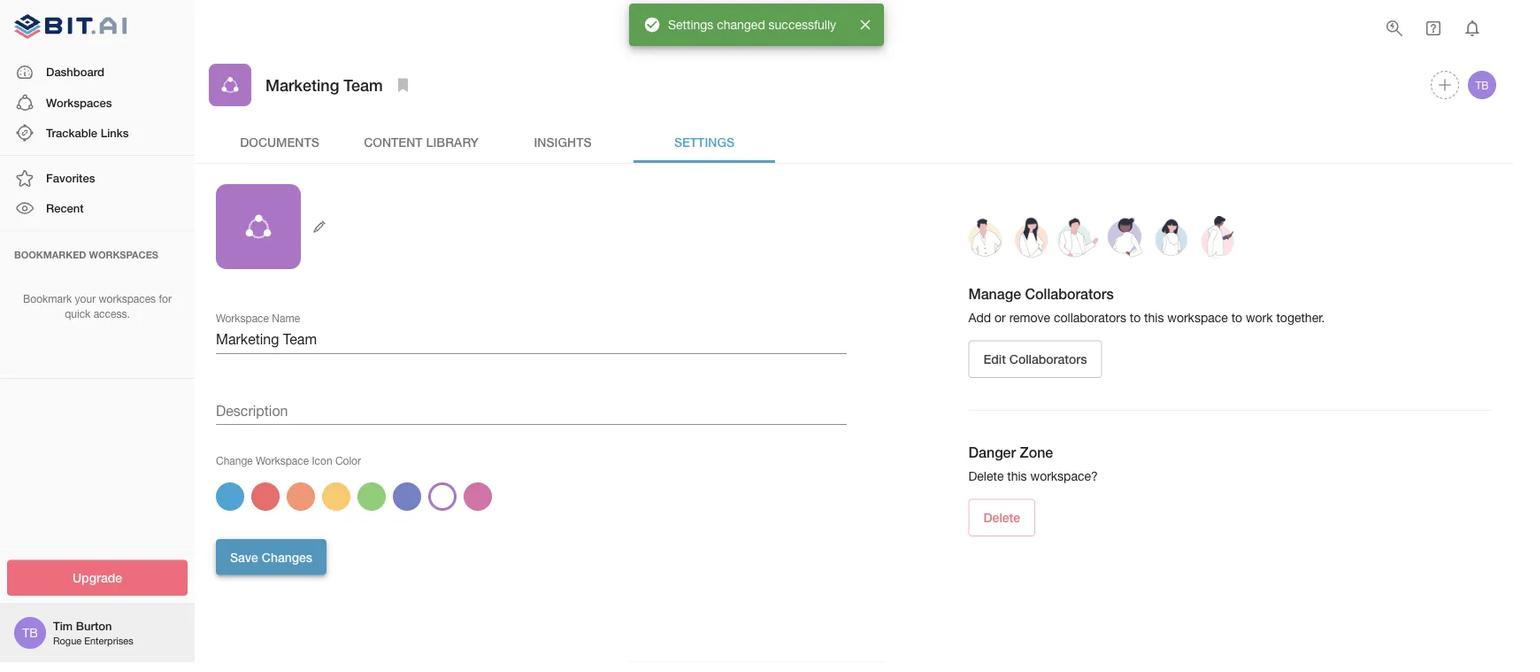 Task type: locate. For each thing, give the bounding box(es) containing it.
dashboard button
[[0, 57, 195, 87]]

1 vertical spatial collaborators
[[1010, 352, 1088, 367]]

color
[[335, 454, 361, 467]]

save changes
[[230, 550, 313, 564]]

changed
[[717, 17, 766, 32]]

1 vertical spatial settings
[[675, 134, 735, 149]]

content library link
[[351, 120, 492, 163]]

recent
[[46, 201, 84, 215]]

delete down danger
[[969, 469, 1004, 483]]

edit collaborators
[[984, 352, 1088, 367]]

bookmark your workspaces for quick access.
[[23, 293, 172, 320]]

workspace
[[1168, 310, 1229, 325]]

danger
[[969, 444, 1016, 461]]

0 vertical spatial tb
[[1476, 79, 1490, 91]]

collaborators down remove
[[1010, 352, 1088, 367]]

workspace
[[216, 312, 269, 324], [256, 454, 309, 467]]

1 horizontal spatial tb
[[1476, 79, 1490, 91]]

delete
[[969, 469, 1004, 483], [984, 511, 1021, 525]]

dashboard
[[46, 65, 104, 79]]

collaborators for edit
[[1010, 352, 1088, 367]]

0 vertical spatial workspace
[[216, 312, 269, 324]]

workspaces
[[46, 95, 112, 109]]

delete button
[[969, 499, 1036, 537]]

insights
[[534, 134, 592, 149]]

rogue
[[53, 635, 82, 647]]

bookmark
[[23, 293, 72, 305]]

settings
[[668, 17, 714, 32], [675, 134, 735, 149]]

zone
[[1020, 444, 1054, 461]]

1 vertical spatial this
[[1008, 469, 1028, 483]]

collaborators inside the manage collaborators add or remove collaborators to this workspace to work together.
[[1026, 286, 1114, 302]]

collaborators inside button
[[1010, 352, 1088, 367]]

0 vertical spatial delete
[[969, 469, 1004, 483]]

recent button
[[0, 193, 195, 224]]

for
[[159, 293, 172, 305]]

work
[[1247, 310, 1274, 325]]

bookmarked workspaces
[[14, 249, 158, 260]]

to right collaborators
[[1130, 310, 1141, 325]]

workspace left name
[[216, 312, 269, 324]]

1 vertical spatial workspace
[[256, 454, 309, 467]]

tb
[[1476, 79, 1490, 91], [22, 625, 38, 640]]

content
[[364, 134, 423, 149]]

bookmarked
[[14, 249, 86, 260]]

name
[[272, 312, 300, 324]]

0 horizontal spatial to
[[1130, 310, 1141, 325]]

Workspace Name text field
[[216, 326, 847, 354]]

documents link
[[209, 120, 351, 163]]

2 to from the left
[[1232, 310, 1243, 325]]

this left workspace
[[1145, 310, 1165, 325]]

to left work on the top right
[[1232, 310, 1243, 325]]

library
[[426, 134, 479, 149]]

workspace left icon at the bottom
[[256, 454, 309, 467]]

0 vertical spatial settings
[[668, 17, 714, 32]]

1 horizontal spatial this
[[1145, 310, 1165, 325]]

collaborators up collaborators
[[1026, 286, 1114, 302]]

1 vertical spatial delete
[[984, 511, 1021, 525]]

0 horizontal spatial this
[[1008, 469, 1028, 483]]

tb inside button
[[1476, 79, 1490, 91]]

1 to from the left
[[1130, 310, 1141, 325]]

settings inside alert
[[668, 17, 714, 32]]

this
[[1145, 310, 1165, 325], [1008, 469, 1028, 483]]

tab list
[[209, 120, 1500, 163]]

1 horizontal spatial to
[[1232, 310, 1243, 325]]

save changes button
[[216, 539, 327, 575]]

insights link
[[492, 120, 634, 163]]

this inside 'danger zone delete this workspace?'
[[1008, 469, 1028, 483]]

workspace name
[[216, 312, 300, 324]]

your
[[75, 293, 96, 305]]

delete down 'danger zone delete this workspace?'
[[984, 511, 1021, 525]]

icon
[[312, 454, 332, 467]]

this down zone
[[1008, 469, 1028, 483]]

to
[[1130, 310, 1141, 325], [1232, 310, 1243, 325]]

documents
[[240, 134, 319, 149]]

1 vertical spatial tb
[[22, 625, 38, 640]]

0 vertical spatial collaborators
[[1026, 286, 1114, 302]]

collaborators for manage
[[1026, 286, 1114, 302]]

collaborators
[[1054, 310, 1127, 325]]

together.
[[1277, 310, 1326, 325]]

tim
[[53, 619, 73, 633]]

collaborators
[[1026, 286, 1114, 302], [1010, 352, 1088, 367]]

settings for settings
[[675, 134, 735, 149]]

0 vertical spatial this
[[1145, 310, 1165, 325]]

changes
[[262, 550, 313, 564]]

0 horizontal spatial tb
[[22, 625, 38, 640]]

workspace?
[[1031, 469, 1098, 483]]

manage
[[969, 286, 1022, 302]]



Task type: describe. For each thing, give the bounding box(es) containing it.
content library
[[364, 134, 479, 149]]

quick
[[65, 308, 91, 320]]

save
[[230, 550, 258, 564]]

trackable links
[[46, 126, 129, 139]]

delete inside button
[[984, 511, 1021, 525]]

workspaces
[[99, 293, 156, 305]]

edit
[[984, 352, 1007, 367]]

workspaces button
[[0, 87, 195, 118]]

successfully
[[769, 17, 837, 32]]

tb button
[[1466, 68, 1500, 102]]

danger zone delete this workspace?
[[969, 444, 1098, 483]]

tab list containing documents
[[209, 120, 1500, 163]]

settings link
[[634, 120, 776, 163]]

change workspace icon color
[[216, 454, 361, 467]]

marketing team
[[266, 75, 383, 94]]

enterprises
[[84, 635, 133, 647]]

add
[[969, 310, 992, 325]]

delete inside 'danger zone delete this workspace?'
[[969, 469, 1004, 483]]

edit collaborators button
[[969, 341, 1103, 378]]

team
[[344, 75, 383, 94]]

or
[[995, 310, 1006, 325]]

upgrade
[[73, 571, 122, 585]]

burton
[[76, 619, 112, 633]]

marketing
[[266, 75, 339, 94]]

remove
[[1010, 310, 1051, 325]]

change
[[216, 454, 253, 467]]

trackable
[[46, 126, 97, 139]]

trackable links button
[[0, 118, 195, 148]]

access.
[[94, 308, 130, 320]]

workspaces
[[89, 249, 158, 260]]

bookmark image
[[393, 74, 414, 96]]

Workspace Description text field
[[216, 397, 847, 425]]

manage collaborators add or remove collaborators to this workspace to work together.
[[969, 286, 1326, 325]]

settings changed successfully alert
[[629, 4, 884, 46]]

upgrade button
[[7, 560, 188, 596]]

tim burton rogue enterprises
[[53, 619, 133, 647]]

settings for settings changed successfully
[[668, 17, 714, 32]]

this inside the manage collaborators add or remove collaborators to this workspace to work together.
[[1145, 310, 1165, 325]]

settings changed successfully
[[668, 17, 837, 32]]

favorites
[[46, 171, 95, 185]]

favorites button
[[0, 163, 195, 193]]

links
[[101, 126, 129, 139]]



Task type: vqa. For each thing, say whether or not it's contained in the screenshot.
tooltip
no



